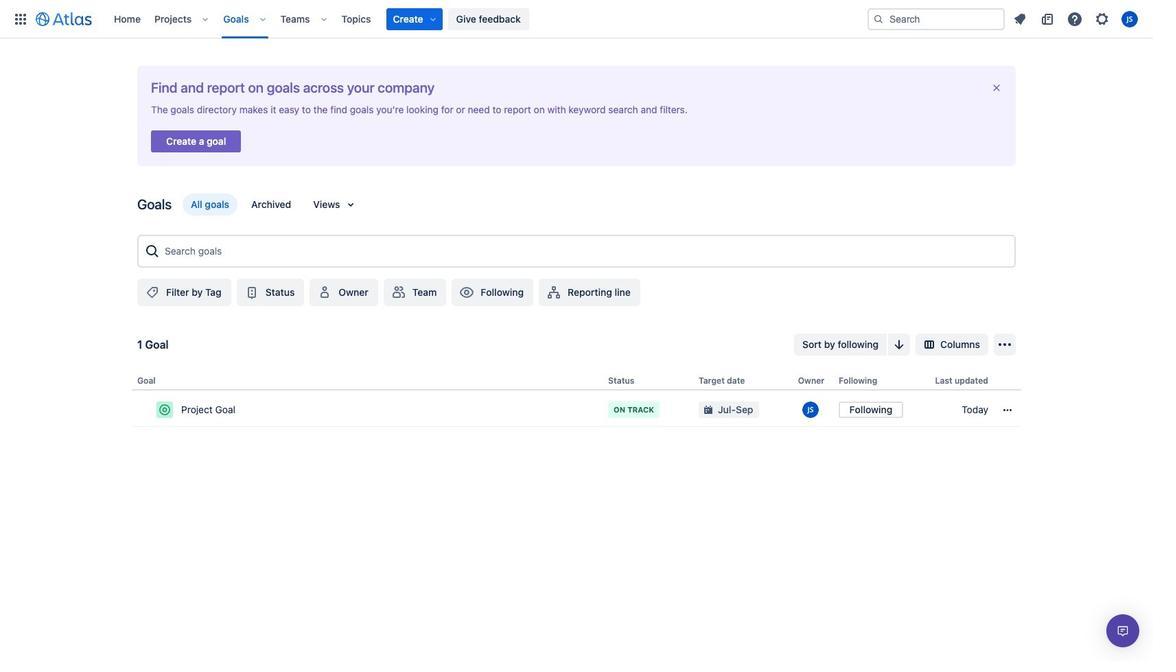 Task type: locate. For each thing, give the bounding box(es) containing it.
close banner image
[[991, 82, 1002, 93]]

search image
[[873, 13, 884, 24]]

banner
[[0, 0, 1153, 38]]

following image
[[459, 284, 475, 301]]

switch to... image
[[12, 11, 29, 27]]

reverse sort order image
[[891, 336, 908, 353]]

account image
[[1122, 11, 1138, 27]]

top element
[[8, 0, 868, 38]]

search goals image
[[144, 243, 161, 260]]



Task type: vqa. For each thing, say whether or not it's contained in the screenshot.
Add team image
no



Task type: describe. For each thing, give the bounding box(es) containing it.
project goal image
[[159, 404, 170, 415]]

Search field
[[868, 8, 1005, 30]]

status image
[[244, 284, 260, 301]]

label image
[[144, 284, 161, 301]]

help image
[[1067, 11, 1083, 27]]

Search goals field
[[161, 239, 1009, 264]]

settings image
[[1094, 11, 1111, 27]]

notifications image
[[1012, 11, 1028, 27]]



